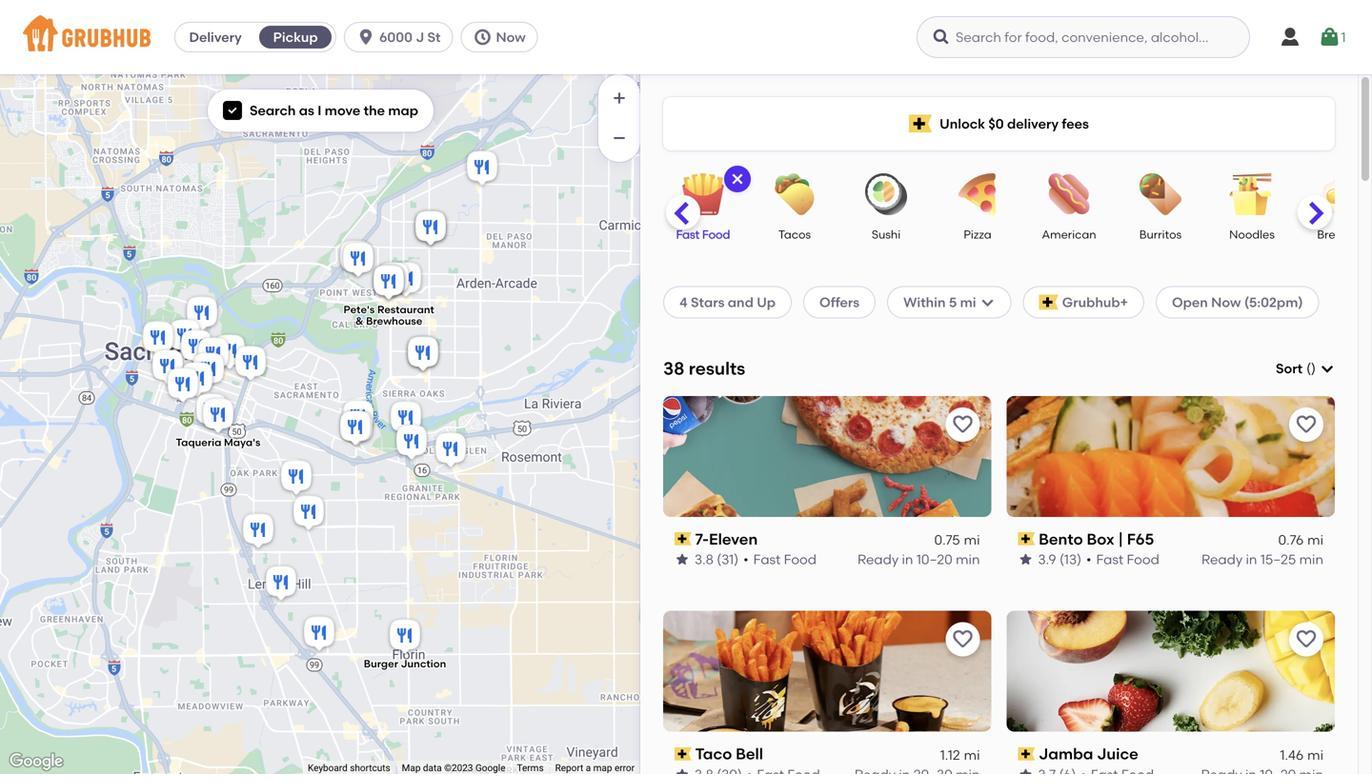Task type: locate. For each thing, give the bounding box(es) containing it.
2 • from the left
[[1087, 552, 1092, 568]]

junction
[[401, 658, 446, 671]]

famous pizza image
[[262, 564, 300, 606]]

min down 0.76 mi
[[1300, 552, 1324, 568]]

7-eleven logo image
[[663, 396, 992, 517]]

subscription pass image left taco
[[675, 748, 692, 762]]

main navigation navigation
[[0, 0, 1372, 74]]

mi for 7-eleven
[[964, 532, 980, 549]]

popeyes image
[[290, 493, 328, 535]]

0 horizontal spatial • fast food
[[744, 552, 817, 568]]

svg image right "st"
[[473, 28, 492, 47]]

svg image
[[357, 28, 376, 47], [473, 28, 492, 47], [932, 28, 951, 47], [1320, 361, 1335, 377]]

proceed
[[1126, 527, 1181, 543]]

1 horizontal spatial min
[[1300, 552, 1324, 568]]

1 • from the left
[[744, 552, 749, 568]]

in for 7-eleven
[[902, 552, 914, 568]]

svg image inside the now button
[[473, 28, 492, 47]]

)
[[1312, 361, 1316, 377]]

sourdough & co image
[[393, 423, 431, 465]]

mi right 0.76
[[1308, 532, 1324, 549]]

auntie anne's image
[[339, 240, 377, 282]]

1 horizontal spatial now
[[1212, 294, 1241, 311]]

fast down fast food image
[[676, 228, 700, 242]]

taco
[[695, 746, 732, 764]]

plus icon image
[[610, 89, 629, 108]]

0 vertical spatial now
[[496, 29, 526, 45]]

jamba juice image
[[404, 334, 442, 376]]

ready left 10–20
[[858, 552, 899, 568]]

save this restaurant button for jamba juice
[[1290, 623, 1324, 657]]

0 horizontal spatial grubhub plus flag logo image
[[909, 115, 932, 133]]

0 vertical spatial grubhub plus flag logo image
[[909, 115, 932, 133]]

ready for 7-eleven
[[858, 552, 899, 568]]

0 horizontal spatial ready
[[858, 552, 899, 568]]

grubhub plus flag logo image left grubhub+
[[1039, 295, 1059, 310]]

none field containing sort
[[1276, 359, 1335, 379]]

food down fast food image
[[702, 228, 730, 242]]

1 horizontal spatial grubhub plus flag logo image
[[1039, 295, 1059, 310]]

delivery
[[1007, 116, 1059, 132]]

taqueria el paisano image
[[239, 511, 277, 553]]

1 button
[[1319, 20, 1346, 54]]

0 horizontal spatial now
[[496, 29, 526, 45]]

now button
[[461, 22, 546, 52]]

church's texas chicken image
[[277, 458, 315, 500]]

in left the 15–25
[[1246, 552, 1258, 568]]

breakfast
[[1318, 228, 1370, 242]]

(31)
[[717, 552, 739, 568]]

okie dokies image
[[339, 398, 377, 440]]

1 in from the left
[[902, 552, 914, 568]]

subscription pass image for taco bell
[[675, 748, 692, 762]]

min down the 0.75 mi
[[956, 552, 980, 568]]

2 in from the left
[[1246, 552, 1258, 568]]

2 ready from the left
[[1202, 552, 1243, 568]]

halal food and ice cream image
[[166, 317, 204, 359]]

1 horizontal spatial fast
[[754, 552, 781, 568]]

3.8 (31)
[[695, 552, 739, 568]]

1 horizontal spatial • fast food
[[1087, 552, 1160, 568]]

• fast food
[[744, 552, 817, 568], [1087, 552, 1160, 568]]

fast
[[676, 228, 700, 242], [754, 552, 781, 568], [1097, 552, 1124, 568]]

subscription pass image left bento
[[1018, 533, 1035, 546]]

kaboora chef image
[[463, 148, 501, 190]]

taco bell image
[[387, 399, 425, 441]]

1.46
[[1281, 748, 1304, 764]]

save this restaurant button for bento box | f65
[[1290, 408, 1324, 442]]

food right (31)
[[784, 552, 817, 568]]

search
[[250, 102, 296, 119]]

now right "st"
[[496, 29, 526, 45]]

5
[[949, 294, 957, 311]]

now right open
[[1212, 294, 1241, 311]]

save this restaurant image
[[952, 413, 975, 436], [1295, 413, 1318, 436], [1295, 629, 1318, 652]]

2 horizontal spatial food
[[1127, 552, 1160, 568]]

jamba juice
[[1039, 746, 1139, 764]]

restaurant
[[377, 303, 434, 316]]

1 horizontal spatial food
[[784, 552, 817, 568]]

subscription pass image
[[675, 533, 692, 546], [1018, 533, 1035, 546], [675, 748, 692, 762], [1018, 748, 1035, 762]]

fast food image
[[670, 173, 737, 215]]

kfc image
[[387, 260, 425, 302]]

grubhub plus flag logo image for grubhub+
[[1039, 295, 1059, 310]]

star icon image
[[675, 552, 690, 568], [1018, 552, 1034, 568], [675, 768, 690, 775], [1018, 768, 1034, 775]]

map right a
[[593, 763, 612, 774]]

mod pizza (howe bout arden) image
[[370, 263, 408, 305]]

svg image inside 6000 j st button
[[357, 28, 376, 47]]

proceed to checkout button
[[1067, 518, 1322, 552]]

maya's
[[224, 437, 261, 449]]

save this restaurant button
[[946, 408, 980, 442], [1290, 408, 1324, 442], [946, 623, 980, 657], [1290, 623, 1324, 657]]

svg image
[[1279, 26, 1302, 49], [1319, 26, 1341, 49], [227, 105, 238, 116], [730, 172, 745, 187], [980, 295, 996, 310]]

mi right 1.12
[[964, 748, 980, 764]]

1 horizontal spatial map
[[593, 763, 612, 774]]

kikis chicken place image
[[375, 260, 413, 302]]

i
[[318, 102, 322, 119]]

1 vertical spatial now
[[1212, 294, 1241, 311]]

plant power fast food - sacramento image
[[149, 347, 187, 389]]

fast food
[[676, 228, 730, 242]]

save this restaurant image for jamba juice
[[1295, 629, 1318, 652]]

pickup
[[273, 29, 318, 45]]

american
[[1042, 228, 1097, 242]]

svg image inside 1 button
[[1319, 26, 1341, 49]]

map
[[402, 763, 421, 774]]

fast down box
[[1097, 552, 1124, 568]]

1 min from the left
[[956, 552, 980, 568]]

subscription pass image left jamba
[[1018, 748, 1035, 762]]

2 min from the left
[[1300, 552, 1324, 568]]

1 vertical spatial grubhub plus flag logo image
[[1039, 295, 1059, 310]]

within
[[904, 294, 946, 311]]

0.76 mi
[[1279, 532, 1324, 549]]

• right (31)
[[744, 552, 749, 568]]

1 • fast food from the left
[[744, 552, 817, 568]]

grubhub+
[[1063, 294, 1128, 311]]

ready down checkout
[[1202, 552, 1243, 568]]

None field
[[1276, 359, 1335, 379]]

fast right (31)
[[754, 552, 781, 568]]

box
[[1087, 530, 1115, 549]]

in left 10–20
[[902, 552, 914, 568]]

|
[[1118, 530, 1124, 549]]

svg image right )
[[1320, 361, 1335, 377]]

•
[[744, 552, 749, 568], [1087, 552, 1092, 568]]

(
[[1307, 361, 1312, 377]]

to
[[1184, 527, 1197, 543]]

0 horizontal spatial •
[[744, 552, 749, 568]]

grubhub plus flag logo image left unlock
[[909, 115, 932, 133]]

min
[[956, 552, 980, 568], [1300, 552, 1324, 568]]

st
[[427, 29, 441, 45]]

4
[[680, 294, 688, 311]]

0 horizontal spatial min
[[956, 552, 980, 568]]

0 horizontal spatial in
[[902, 552, 914, 568]]

save this restaurant button for taco bell
[[946, 623, 980, 657]]

pizza image
[[945, 173, 1011, 215]]

grubhub plus flag logo image
[[909, 115, 932, 133], [1039, 295, 1059, 310]]

• right (13)
[[1087, 552, 1092, 568]]

svg image up unlock
[[932, 28, 951, 47]]

unlock $0 delivery fees
[[940, 116, 1089, 132]]

4 stars and up
[[680, 294, 776, 311]]

proceed to checkout
[[1126, 527, 1264, 543]]

map right 'the'
[[388, 102, 418, 119]]

svg image left 6000
[[357, 28, 376, 47]]

bento box | f65 image
[[336, 408, 375, 450]]

now
[[496, 29, 526, 45], [1212, 294, 1241, 311]]

delivery button
[[175, 22, 256, 52]]

mi for bento box | f65
[[1308, 532, 1324, 549]]

subscription pass image left 7-
[[675, 533, 692, 546]]

now inside button
[[496, 29, 526, 45]]

bento
[[1039, 530, 1083, 549]]

mi right 1.46
[[1308, 748, 1324, 764]]

buddha belly burgers image
[[178, 360, 216, 402]]

open
[[1172, 294, 1208, 311]]

move
[[325, 102, 361, 119]]

ready in 15–25 min
[[1202, 552, 1324, 568]]

• fast food down |
[[1087, 552, 1160, 568]]

1 ready from the left
[[858, 552, 899, 568]]

shortcuts
[[350, 763, 390, 774]]

report a map error link
[[555, 763, 635, 774]]

save this restaurant button for 7-eleven
[[946, 408, 980, 442]]

• fast food down eleven
[[744, 552, 817, 568]]

ready
[[858, 552, 899, 568], [1202, 552, 1243, 568]]

2 • fast food from the left
[[1087, 552, 1160, 568]]

jamba juice logo image
[[1007, 612, 1335, 733]]

mi right the 0.75
[[964, 532, 980, 549]]

bbq & burgers midtown image
[[194, 335, 233, 377]]

2 horizontal spatial fast
[[1097, 552, 1124, 568]]

bell
[[736, 746, 763, 764]]

1 horizontal spatial •
[[1087, 552, 1092, 568]]

burger junction
[[364, 658, 446, 671]]

food down f65 on the right bottom of page
[[1127, 552, 1160, 568]]

0 vertical spatial map
[[388, 102, 418, 119]]

ready in 10–20 min
[[858, 552, 980, 568]]

(5:02pm)
[[1245, 294, 1303, 311]]

subscription pass image for 7-eleven
[[675, 533, 692, 546]]

mi
[[960, 294, 977, 311], [964, 532, 980, 549], [1308, 532, 1324, 549], [964, 748, 980, 764], [1308, 748, 1324, 764]]

3.9
[[1038, 552, 1057, 568]]

(13)
[[1060, 552, 1082, 568]]

1 horizontal spatial ready
[[1202, 552, 1243, 568]]

map
[[388, 102, 418, 119], [593, 763, 612, 774]]

google
[[476, 763, 506, 774]]

1 horizontal spatial in
[[1246, 552, 1258, 568]]

bento box image
[[404, 334, 442, 376]]

sushi
[[872, 228, 901, 242]]



Task type: vqa. For each thing, say whether or not it's contained in the screenshot.
Unlock $0 delivery fees at right top
yes



Task type: describe. For each thing, give the bounding box(es) containing it.
0 horizontal spatial fast
[[676, 228, 700, 242]]

american image
[[1036, 173, 1103, 215]]

• for eleven
[[744, 552, 749, 568]]

del taco image
[[232, 344, 270, 386]]

melthhead image
[[190, 350, 228, 392]]

charleys cheesesteaks image
[[336, 238, 375, 280]]

1 vertical spatial map
[[593, 763, 612, 774]]

svg image inside field
[[1320, 361, 1335, 377]]

0.75 mi
[[935, 532, 980, 549]]

seniore's pizza image
[[183, 294, 221, 336]]

mi for taco bell
[[964, 748, 980, 764]]

tacos image
[[762, 173, 828, 215]]

and
[[728, 294, 754, 311]]

star icon image for taco bell
[[675, 768, 690, 775]]

bento box | f65
[[1039, 530, 1154, 549]]

• fast food for eleven
[[744, 552, 817, 568]]

mi right 5
[[960, 294, 977, 311]]

taco bell
[[695, 746, 763, 764]]

noodles image
[[1219, 173, 1286, 215]]

0 horizontal spatial map
[[388, 102, 418, 119]]

f65
[[1127, 530, 1154, 549]]

map data ©2023 google
[[402, 763, 506, 774]]

bento box | f65 logo image
[[1007, 396, 1335, 517]]

juice
[[1097, 746, 1139, 764]]

burger junction image
[[386, 617, 424, 659]]

gyro corner image
[[300, 614, 338, 656]]

fees
[[1062, 116, 1089, 132]]

burritos image
[[1128, 173, 1194, 215]]

38
[[663, 358, 685, 379]]

grubhub plus flag logo image for unlock $0 delivery fees
[[909, 115, 932, 133]]

results
[[689, 358, 746, 379]]

california street tacos image
[[164, 366, 202, 407]]

7-
[[695, 530, 709, 549]]

keyboard
[[308, 763, 348, 774]]

7 eleven image
[[338, 408, 376, 450]]

pizza
[[964, 228, 992, 242]]

bento box midtown image
[[177, 327, 215, 369]]

eleven
[[709, 530, 758, 549]]

checkout
[[1200, 527, 1264, 543]]

pickup button
[[256, 22, 336, 52]]

jamba
[[1039, 746, 1094, 764]]

food for bento
[[1127, 552, 1160, 568]]

star icon image for jamba juice
[[1018, 768, 1034, 775]]

up
[[757, 294, 776, 311]]

jojo'z pizza image
[[412, 208, 450, 250]]

offers
[[820, 294, 860, 311]]

pete's restaurant & brewhouse image
[[370, 263, 408, 305]]

noodles
[[1230, 228, 1275, 242]]

sort
[[1276, 361, 1303, 377]]

15–25
[[1261, 552, 1296, 568]]

j
[[416, 29, 424, 45]]

report a map error
[[555, 763, 635, 774]]

delivery
[[189, 29, 242, 45]]

veg café & bar image
[[211, 332, 249, 374]]

sactown kabob image
[[412, 208, 450, 250]]

0.75
[[935, 532, 960, 549]]

subscription pass image for bento box | f65
[[1018, 533, 1035, 546]]

7-eleven
[[695, 530, 758, 549]]

morton's the steakhouse image
[[139, 319, 177, 361]]

stars
[[691, 294, 725, 311]]

Search for food, convenience, alcohol... search field
[[917, 16, 1250, 58]]

1.46 mi
[[1281, 748, 1324, 764]]

$0
[[989, 116, 1004, 132]]

within 5 mi
[[904, 294, 977, 311]]

sort ( )
[[1276, 361, 1316, 377]]

save this restaurant image for 7-eleven
[[952, 413, 975, 436]]

unlock
[[940, 116, 986, 132]]

as
[[299, 102, 314, 119]]

taqueria
[[176, 437, 222, 449]]

terms
[[517, 763, 544, 774]]

mi for jamba juice
[[1308, 748, 1324, 764]]

©2023
[[444, 763, 473, 774]]

open now (5:02pm)
[[1172, 294, 1303, 311]]

save this restaurant image
[[952, 629, 975, 652]]

min for 7-eleven
[[956, 552, 980, 568]]

star icon image for bento box | f65
[[1018, 552, 1034, 568]]

10–20
[[917, 552, 953, 568]]

save this restaurant image for bento box | f65
[[1295, 413, 1318, 436]]

map region
[[0, 0, 742, 775]]

pete's
[[344, 303, 375, 316]]

taco bell logo image
[[663, 612, 992, 733]]

taqueria maya's
[[176, 437, 261, 449]]

3.8
[[695, 552, 714, 568]]

minus icon image
[[610, 129, 629, 148]]

carl's jr. image
[[432, 430, 470, 472]]

taqueria maya's image
[[199, 396, 237, 438]]

terms link
[[517, 763, 544, 774]]

star icon image for 7-eleven
[[675, 552, 690, 568]]

6000 j st button
[[344, 22, 461, 52]]

sushi image
[[853, 173, 920, 215]]

0.76
[[1279, 532, 1304, 549]]

data
[[423, 763, 442, 774]]

1.12 mi
[[940, 748, 980, 764]]

&
[[356, 315, 364, 328]]

keyboard shortcuts
[[308, 763, 390, 774]]

in for bento box | f65
[[1246, 552, 1258, 568]]

fast for 7-eleven
[[754, 552, 781, 568]]

keyboard shortcuts button
[[308, 762, 390, 775]]

search as i move the map
[[250, 102, 418, 119]]

1
[[1341, 29, 1346, 45]]

wienerschnitzel image
[[193, 391, 231, 433]]

tacos
[[779, 228, 811, 242]]

the
[[364, 102, 385, 119]]

report
[[555, 763, 584, 774]]

subscription pass image for jamba juice
[[1018, 748, 1035, 762]]

ready for bento box | f65
[[1202, 552, 1243, 568]]

3.9 (13)
[[1038, 552, 1082, 568]]

burritos
[[1140, 228, 1182, 242]]

pete's restaurant & brewhouse
[[344, 303, 434, 328]]

• for box
[[1087, 552, 1092, 568]]

food for 7-
[[784, 552, 817, 568]]

0 horizontal spatial food
[[702, 228, 730, 242]]

6000
[[379, 29, 413, 45]]

• fast food for box
[[1087, 552, 1160, 568]]

google image
[[5, 750, 68, 775]]

min for bento box | f65
[[1300, 552, 1324, 568]]

1.12
[[940, 748, 960, 764]]

fast for bento box | f65
[[1097, 552, 1124, 568]]



